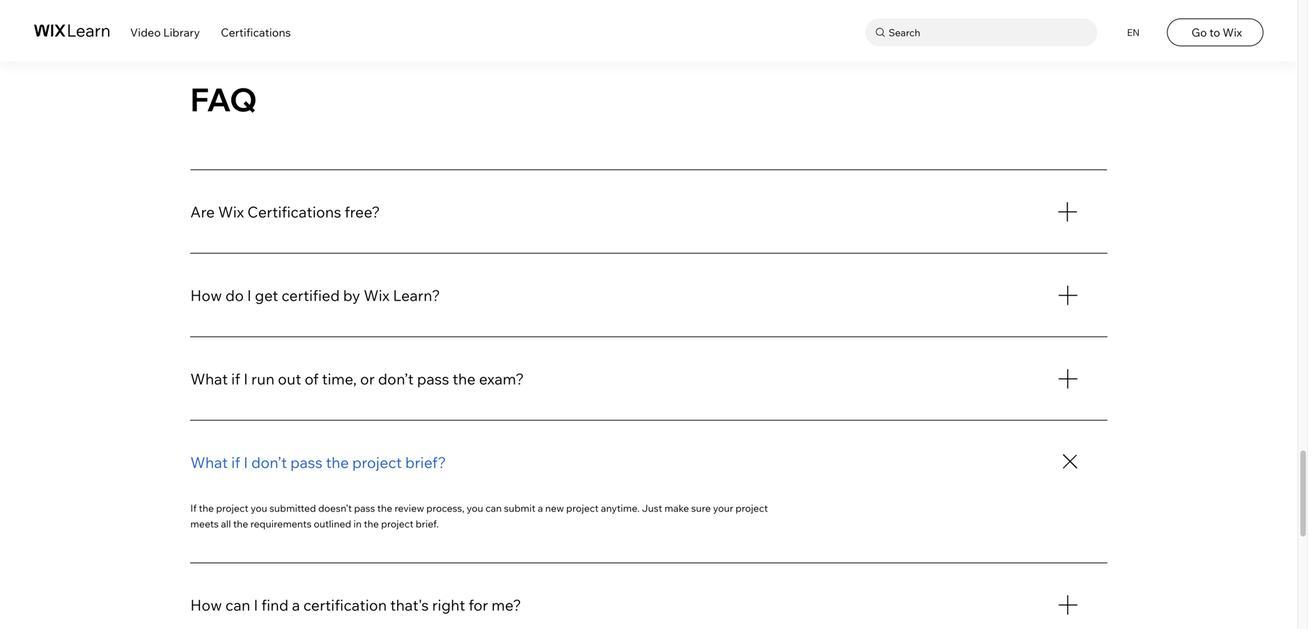 Task type: vqa. For each thing, say whether or not it's contained in the screenshot.
domain
no



Task type: describe. For each thing, give the bounding box(es) containing it.
how for how do i get certified by wix learn?
[[190, 287, 222, 305]]

i for run
[[244, 370, 248, 389]]

anytime. just
[[601, 503, 662, 515]]

are
[[190, 203, 215, 222]]

0 vertical spatial pass
[[417, 370, 449, 389]]

certifications inside menu bar
[[221, 26, 291, 39]]

library
[[163, 26, 200, 39]]

make
[[665, 503, 689, 515]]

submitted
[[270, 503, 316, 515]]

0 horizontal spatial pass
[[290, 454, 323, 473]]

video
[[130, 26, 161, 39]]

menu bar containing video library
[[0, 0, 1298, 61]]

free?
[[345, 203, 380, 222]]

right
[[432, 596, 465, 615]]

0 vertical spatial don't
[[378, 370, 414, 389]]

the right if
[[199, 503, 214, 515]]

wix inside 'link'
[[1223, 26, 1242, 39]]

outlined
[[314, 518, 351, 531]]

1 vertical spatial don't
[[251, 454, 287, 473]]

the right in
[[364, 518, 379, 531]]

brief.
[[416, 518, 439, 531]]

0 horizontal spatial a
[[292, 596, 300, 615]]

1 you from the left
[[251, 503, 267, 515]]

the up "doesn't"
[[326, 454, 349, 473]]

how do i get certified by wix learn?
[[190, 287, 440, 305]]

what for what if i run out of time, or don't pass the exam?
[[190, 370, 228, 389]]

a inside the 'if the project you submitted doesn't pass the review process, you can submit a new project anytime. just make sure your project meets all the requirements outlined in the project brief.'
[[538, 503, 543, 515]]

project left brief? on the bottom left of the page
[[352, 454, 402, 473]]

video library
[[130, 26, 200, 39]]

can inside the 'if the project you submitted doesn't pass the review process, you can submit a new project anytime. just make sure your project meets all the requirements outlined in the project brief.'
[[486, 503, 502, 515]]

if
[[190, 503, 197, 515]]

what for what if i don't pass the project brief?
[[190, 454, 228, 473]]

go
[[1192, 26, 1207, 39]]

en
[[1127, 27, 1140, 38]]

meets
[[190, 518, 219, 531]]

or
[[360, 370, 375, 389]]

2 vertical spatial wix
[[364, 287, 390, 305]]

if for don't
[[231, 454, 240, 473]]

Search text field
[[885, 24, 1094, 41]]

go to wix
[[1192, 26, 1242, 39]]

1 vertical spatial certifications
[[247, 203, 341, 222]]

process,
[[427, 503, 465, 515]]

time,
[[322, 370, 357, 389]]

your
[[713, 503, 734, 515]]

learn?
[[393, 287, 440, 305]]

certification
[[303, 596, 387, 615]]

are wix certifications free?
[[190, 203, 380, 222]]



Task type: locate. For each thing, give the bounding box(es) containing it.
0 vertical spatial how
[[190, 287, 222, 305]]

0 horizontal spatial can
[[225, 596, 250, 615]]

don't up submitted
[[251, 454, 287, 473]]

you right the process,
[[467, 503, 483, 515]]

certified
[[282, 287, 340, 305]]

wix right 'by'
[[364, 287, 390, 305]]

all
[[221, 518, 231, 531]]

run
[[251, 370, 275, 389]]

can
[[486, 503, 502, 515], [225, 596, 250, 615]]

0 vertical spatial a
[[538, 503, 543, 515]]

1 horizontal spatial don't
[[378, 370, 414, 389]]

1 vertical spatial wix
[[218, 203, 244, 222]]

find
[[261, 596, 289, 615]]

1 horizontal spatial you
[[467, 503, 483, 515]]

what up if
[[190, 454, 228, 473]]

to
[[1210, 26, 1221, 39]]

i for find
[[254, 596, 258, 615]]

faq
[[190, 79, 257, 119]]

out
[[278, 370, 301, 389]]

0 vertical spatial if
[[231, 370, 240, 389]]

pass right the or
[[417, 370, 449, 389]]

0 horizontal spatial wix
[[218, 203, 244, 222]]

if
[[231, 370, 240, 389], [231, 454, 240, 473]]

2 what from the top
[[190, 454, 228, 473]]

if for run
[[231, 370, 240, 389]]

what
[[190, 370, 228, 389], [190, 454, 228, 473]]

go to wix link
[[1167, 19, 1264, 46]]

of
[[305, 370, 319, 389]]

project up all
[[216, 503, 249, 515]]

review
[[395, 503, 424, 515]]

submit
[[504, 503, 536, 515]]

how
[[190, 287, 222, 305], [190, 596, 222, 615]]

that's
[[390, 596, 429, 615]]

pass inside the 'if the project you submitted doesn't pass the review process, you can submit a new project anytime. just make sure your project meets all the requirements outlined in the project brief.'
[[354, 503, 375, 515]]

brief?
[[405, 454, 446, 473]]

doesn't
[[318, 503, 352, 515]]

project down review
[[381, 518, 414, 531]]

0 horizontal spatial don't
[[251, 454, 287, 473]]

what if i run out of time, or don't pass the exam?
[[190, 370, 524, 389]]

project right your
[[736, 503, 768, 515]]

what if i don't pass the project brief?
[[190, 454, 446, 473]]

0 horizontal spatial you
[[251, 503, 267, 515]]

1 if from the top
[[231, 370, 240, 389]]

1 vertical spatial what
[[190, 454, 228, 473]]

the left exam?
[[453, 370, 476, 389]]

1 what from the top
[[190, 370, 228, 389]]

exam?
[[479, 370, 524, 389]]

me?
[[492, 596, 521, 615]]

how left the do
[[190, 287, 222, 305]]

a left new
[[538, 503, 543, 515]]

1 vertical spatial a
[[292, 596, 300, 615]]

by
[[343, 287, 360, 305]]

the right all
[[233, 518, 248, 531]]

pass up in
[[354, 503, 375, 515]]

certifications link
[[221, 26, 291, 39]]

en button
[[1119, 19, 1147, 46]]

2 horizontal spatial pass
[[417, 370, 449, 389]]

do
[[225, 287, 244, 305]]

a right find
[[292, 596, 300, 615]]

0 vertical spatial wix
[[1223, 26, 1242, 39]]

don't
[[378, 370, 414, 389], [251, 454, 287, 473]]

get
[[255, 287, 278, 305]]

1 horizontal spatial wix
[[364, 287, 390, 305]]

the left review
[[377, 503, 392, 515]]

the
[[453, 370, 476, 389], [326, 454, 349, 473], [199, 503, 214, 515], [377, 503, 392, 515], [233, 518, 248, 531], [364, 518, 379, 531]]

2 horizontal spatial wix
[[1223, 26, 1242, 39]]

how for how can i find a certification that's right for me?
[[190, 596, 222, 615]]

don't right the or
[[378, 370, 414, 389]]

certifications
[[221, 26, 291, 39], [247, 203, 341, 222]]

i for get
[[247, 287, 252, 305]]

i
[[247, 287, 252, 305], [244, 370, 248, 389], [244, 454, 248, 473], [254, 596, 258, 615]]

0 vertical spatial what
[[190, 370, 228, 389]]

1 vertical spatial how
[[190, 596, 222, 615]]

project right new
[[566, 503, 599, 515]]

2 how from the top
[[190, 596, 222, 615]]

you up requirements
[[251, 503, 267, 515]]

video library link
[[130, 26, 200, 39]]

1 horizontal spatial pass
[[354, 503, 375, 515]]

wix right to at the top right of the page
[[1223, 26, 1242, 39]]

1 vertical spatial if
[[231, 454, 240, 473]]

new
[[545, 503, 564, 515]]

1 vertical spatial can
[[225, 596, 250, 615]]

wix right are at the left of page
[[218, 203, 244, 222]]

2 vertical spatial pass
[[354, 503, 375, 515]]

pass up submitted
[[290, 454, 323, 473]]

can left find
[[225, 596, 250, 615]]

for
[[469, 596, 488, 615]]

menu bar
[[0, 0, 1298, 61]]

if the project you submitted doesn't pass the review process, you can submit a new project anytime. just make sure your project meets all the requirements outlined in the project brief.
[[190, 503, 768, 531]]

wix
[[1223, 26, 1242, 39], [218, 203, 244, 222], [364, 287, 390, 305]]

1 horizontal spatial can
[[486, 503, 502, 515]]

1 horizontal spatial a
[[538, 503, 543, 515]]

1 vertical spatial pass
[[290, 454, 323, 473]]

i for don't
[[244, 454, 248, 473]]

how left find
[[190, 596, 222, 615]]

project
[[352, 454, 402, 473], [216, 503, 249, 515], [566, 503, 599, 515], [736, 503, 768, 515], [381, 518, 414, 531]]

sure
[[691, 503, 711, 515]]

how can i find a certification that's right for me?
[[190, 596, 521, 615]]

in
[[354, 518, 362, 531]]

you
[[251, 503, 267, 515], [467, 503, 483, 515]]

2 you from the left
[[467, 503, 483, 515]]

can left submit
[[486, 503, 502, 515]]

pass
[[417, 370, 449, 389], [290, 454, 323, 473], [354, 503, 375, 515]]

0 vertical spatial can
[[486, 503, 502, 515]]

1 how from the top
[[190, 287, 222, 305]]

a
[[538, 503, 543, 515], [292, 596, 300, 615]]

what left run
[[190, 370, 228, 389]]

2 if from the top
[[231, 454, 240, 473]]

0 vertical spatial certifications
[[221, 26, 291, 39]]

requirements
[[250, 518, 312, 531]]



